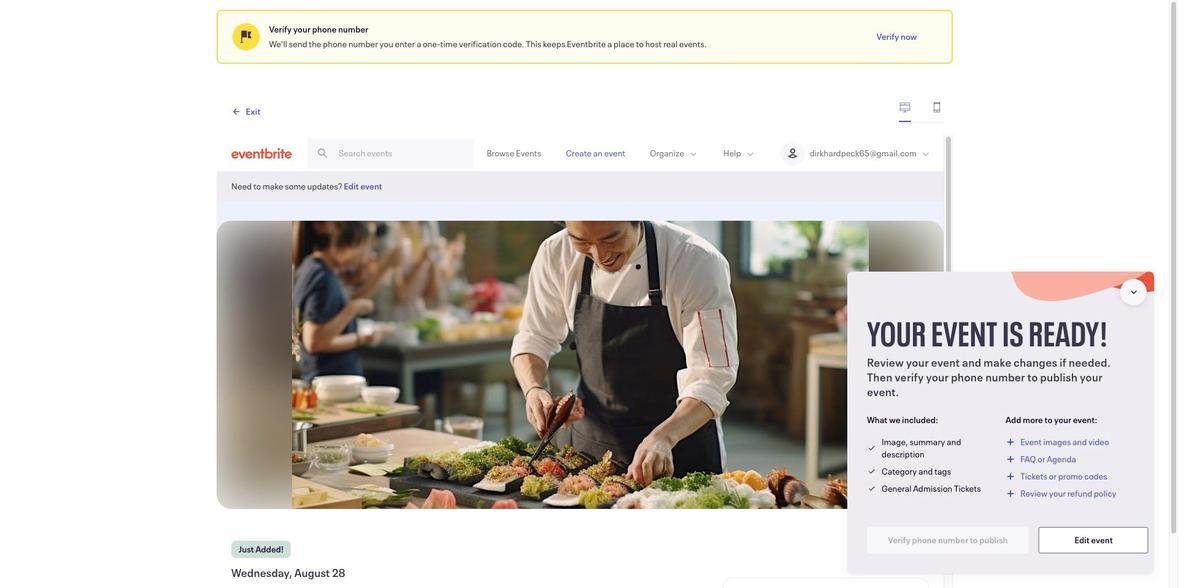 Task type: describe. For each thing, give the bounding box(es) containing it.
show mobile preview image
[[931, 101, 943, 113]]



Task type: vqa. For each thing, say whether or not it's contained in the screenshot.
FIRSTHAND
no



Task type: locate. For each thing, give the bounding box(es) containing it.
show desktop preview image
[[899, 101, 911, 113]]



